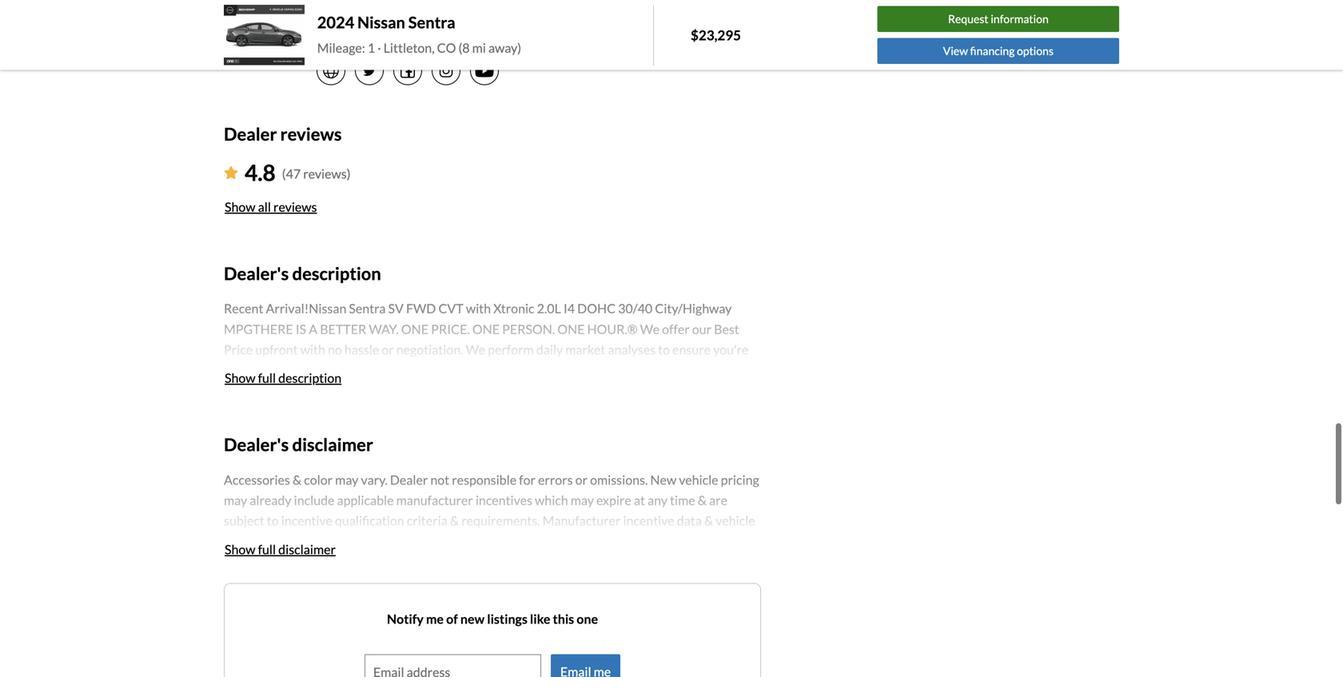 Task type: describe. For each thing, give the bounding box(es) containing it.
disclaimer inside button
[[279, 542, 336, 558]]

show for dealer's description
[[225, 370, 256, 386]]

listings
[[487, 612, 528, 627]]

view
[[944, 44, 969, 58]]

of
[[446, 612, 458, 627]]

show full disclaimer button
[[224, 532, 337, 568]]

away)
[[489, 40, 522, 55]]

show all reviews
[[225, 199, 317, 215]]

show full disclaimer
[[225, 542, 336, 558]]

dealer website
[[317, 23, 401, 38]]

full for disclaimer
[[258, 542, 276, 558]]

dealer for dealer reviews
[[224, 123, 277, 144]]

financing
[[971, 44, 1015, 58]]

reviews)
[[303, 166, 351, 182]]

request information
[[949, 12, 1049, 26]]

co
[[437, 40, 456, 55]]

mileage:
[[317, 40, 365, 55]]

2024 nissan sentra image
[[224, 5, 305, 65]]

nissan
[[358, 13, 405, 32]]

sentra
[[409, 13, 456, 32]]

$23,295
[[691, 27, 741, 43]]

information
[[991, 12, 1049, 26]]

view financing options button
[[878, 38, 1120, 64]]

youtube icon image
[[476, 64, 494, 77]]

dealer's description
[[224, 263, 381, 284]]

2024 nissan sentra mileage: 1 · littleton, co (8 mi away)
[[317, 13, 522, 55]]

notify me of new listings like this one
[[387, 612, 598, 627]]

mi
[[472, 40, 486, 55]]

dealer's disclaimer
[[224, 434, 373, 455]]

reviews inside show all reviews button
[[274, 199, 317, 215]]



Task type: vqa. For each thing, say whether or not it's contained in the screenshot.
"purchase"
no



Task type: locate. For each thing, give the bounding box(es) containing it.
additional information
[[224, 547, 352, 562]]

description
[[292, 263, 381, 284], [279, 370, 342, 386]]

new
[[461, 612, 485, 627]]

like
[[530, 612, 551, 627]]

this
[[553, 612, 574, 627]]

1 vertical spatial full
[[258, 542, 276, 558]]

1
[[368, 40, 375, 55]]

full left information
[[258, 542, 276, 558]]

reviews up 4.8 (47 reviews)
[[280, 123, 342, 144]]

full up dealer's disclaimer
[[258, 370, 276, 386]]

1 vertical spatial disclaimer
[[279, 542, 336, 558]]

(8
[[459, 40, 470, 55]]

0 vertical spatial disclaimer
[[292, 434, 373, 455]]

additional
[[224, 547, 282, 562]]

1 horizontal spatial dealer
[[317, 23, 355, 38]]

littleton,
[[384, 40, 435, 55]]

dealer's for dealer's description
[[224, 263, 289, 284]]

reviews
[[280, 123, 342, 144], [274, 199, 317, 215]]

2 full from the top
[[258, 542, 276, 558]]

show all reviews button
[[224, 189, 318, 225]]

0 vertical spatial reviews
[[280, 123, 342, 144]]

view financing options
[[944, 44, 1054, 58]]

dealer's for dealer's disclaimer
[[224, 434, 289, 455]]

show full description button
[[224, 361, 342, 396]]

disclaimer
[[292, 434, 373, 455], [279, 542, 336, 558]]

notify
[[387, 612, 424, 627]]

information
[[285, 547, 352, 562]]

1 full from the top
[[258, 370, 276, 386]]

website
[[357, 23, 401, 38]]

full for description
[[258, 370, 276, 386]]

dealer for dealer website
[[317, 23, 355, 38]]

1 dealer's from the top
[[224, 263, 289, 284]]

2 dealer's from the top
[[224, 434, 289, 455]]

show for dealer's disclaimer
[[225, 542, 256, 558]]

dealer
[[317, 23, 355, 38], [224, 123, 277, 144]]

dealer's down 'all'
[[224, 263, 289, 284]]

star image
[[224, 166, 238, 179]]

0 vertical spatial dealer's
[[224, 263, 289, 284]]

options
[[1017, 44, 1054, 58]]

dealer's down show full description button
[[224, 434, 289, 455]]

full
[[258, 370, 276, 386], [258, 542, 276, 558]]

full inside show full disclaimer button
[[258, 542, 276, 558]]

dealer's
[[224, 263, 289, 284], [224, 434, 289, 455]]

request
[[949, 12, 989, 26]]

me
[[426, 612, 444, 627]]

1 vertical spatial description
[[279, 370, 342, 386]]

show full description
[[225, 370, 342, 386]]

0 horizontal spatial dealer
[[224, 123, 277, 144]]

show for dealer reviews
[[225, 199, 256, 215]]

show
[[225, 199, 256, 215], [225, 370, 256, 386], [225, 542, 256, 558]]

reviews right 'all'
[[274, 199, 317, 215]]

dealer up mileage:
[[317, 23, 355, 38]]

0 vertical spatial full
[[258, 370, 276, 386]]

(47
[[282, 166, 301, 182]]

0 vertical spatial show
[[225, 199, 256, 215]]

1 vertical spatial reviews
[[274, 199, 317, 215]]

dealer up 4.8
[[224, 123, 277, 144]]

one
[[577, 612, 598, 627]]

4.8 (47 reviews)
[[245, 159, 351, 186]]

1 vertical spatial dealer
[[224, 123, 277, 144]]

all
[[258, 199, 271, 215]]

Email address email field
[[365, 656, 541, 678]]

full inside show full description button
[[258, 370, 276, 386]]

0 vertical spatial dealer
[[317, 23, 355, 38]]

0 vertical spatial description
[[292, 263, 381, 284]]

description inside button
[[279, 370, 342, 386]]

1 vertical spatial show
[[225, 370, 256, 386]]

2 vertical spatial show
[[225, 542, 256, 558]]

1 show from the top
[[225, 199, 256, 215]]

2024
[[317, 13, 355, 32]]

request information button
[[878, 6, 1120, 32]]

dealer reviews
[[224, 123, 342, 144]]

2 show from the top
[[225, 370, 256, 386]]

4.8
[[245, 159, 276, 186]]

3 show from the top
[[225, 542, 256, 558]]

·
[[378, 40, 381, 55]]

1 vertical spatial dealer's
[[224, 434, 289, 455]]

dealer website link
[[317, 21, 761, 40]]



